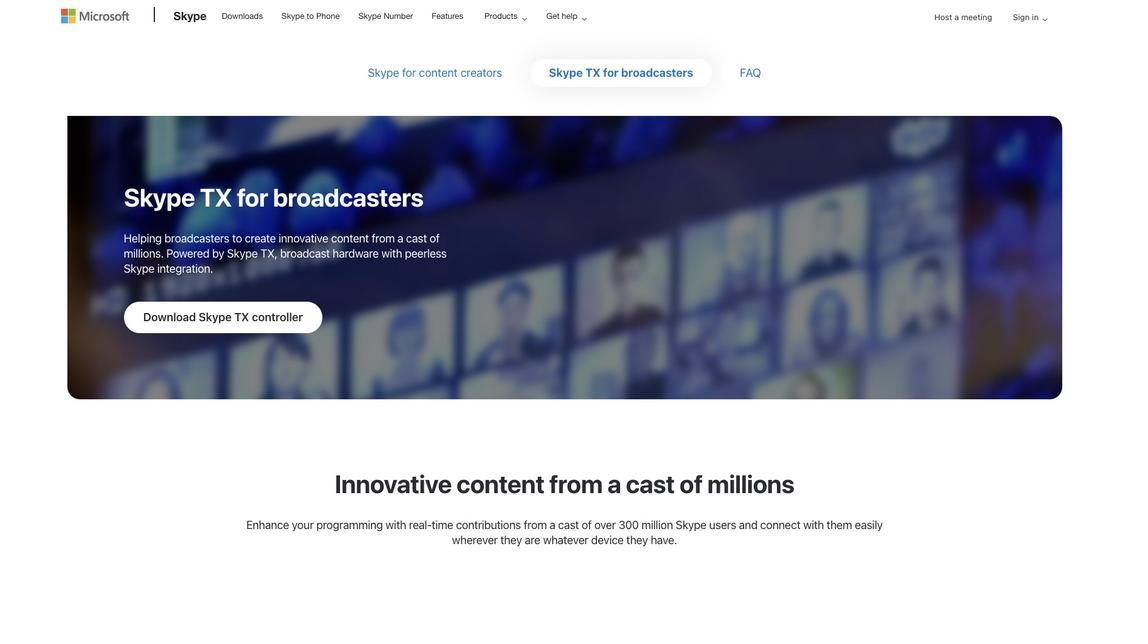 Task type: locate. For each thing, give the bounding box(es) containing it.
1 vertical spatial from
[[550, 469, 603, 498]]

1 vertical spatial broadcasters
[[165, 232, 230, 245]]

device
[[592, 534, 624, 547]]

faq
[[740, 66, 762, 79]]

in
[[1033, 12, 1039, 22]]

broadcasters
[[622, 66, 694, 79], [165, 232, 230, 245]]

products button
[[474, 1, 537, 32]]

from up 'hardware'
[[372, 232, 395, 245]]

they left are
[[501, 534, 522, 547]]

skype
[[174, 9, 207, 23], [282, 11, 305, 21], [359, 11, 382, 21], [368, 66, 400, 79], [549, 66, 583, 79], [124, 182, 195, 212], [227, 247, 258, 260], [124, 262, 155, 275], [199, 311, 232, 324], [676, 519, 707, 532]]

0 horizontal spatial for
[[402, 66, 416, 79]]

0 vertical spatial broadcasters
[[622, 66, 694, 79]]

2 vertical spatial tx
[[234, 311, 249, 324]]

2 horizontal spatial cast
[[626, 469, 675, 498]]

broadcast
[[280, 247, 330, 260]]

they down 300
[[627, 534, 648, 547]]

enhance your programming with real-time contributions from a cast of over 300 million skype users and connect with them easily wherever they are whatever device they have.
[[246, 519, 883, 547]]

a inside enhance your programming with real-time contributions from a cast of over 300 million skype users and connect with them easily wherever they are whatever device they have.
[[550, 519, 556, 532]]

cast up peerless
[[406, 232, 427, 245]]

connect
[[761, 519, 801, 532]]

cast up whatever at bottom
[[558, 519, 579, 532]]

content up contributions
[[457, 469, 545, 498]]

2 horizontal spatial tx
[[586, 66, 601, 79]]

help
[[562, 11, 578, 21]]

enhance
[[246, 519, 289, 532]]

sign
[[1014, 12, 1030, 22]]

millions.
[[124, 247, 164, 260]]

0 horizontal spatial broadcasters
[[165, 232, 230, 245]]

helping
[[124, 232, 162, 245]]

0 vertical spatial of
[[430, 232, 440, 245]]

from up are
[[524, 519, 547, 532]]

tx
[[586, 66, 601, 79], [200, 182, 232, 212], [234, 311, 249, 324]]

tx for for broadcasters
[[200, 182, 232, 212]]

to left phone
[[307, 11, 314, 21]]

to
[[307, 11, 314, 21], [232, 232, 242, 245]]

they
[[501, 534, 522, 547], [627, 534, 648, 547]]

download skype tx controller
[[143, 311, 303, 324]]

0 horizontal spatial of
[[430, 232, 440, 245]]

menu bar
[[61, 1, 1069, 66]]

0 vertical spatial to
[[307, 11, 314, 21]]

1 horizontal spatial cast
[[558, 519, 579, 532]]

with
[[382, 247, 402, 260], [386, 519, 406, 532], [804, 519, 824, 532]]

time
[[432, 519, 454, 532]]

skype for content creators link
[[368, 66, 503, 79]]

real-
[[409, 519, 432, 532]]

cast up million
[[626, 469, 675, 498]]

skype up have.
[[676, 519, 707, 532]]

of
[[430, 232, 440, 245], [680, 469, 703, 498], [582, 519, 592, 532]]

tx down get help dropdown button
[[586, 66, 601, 79]]

content up 'hardware'
[[331, 232, 369, 245]]

tx left controller
[[234, 311, 249, 324]]

1 horizontal spatial to
[[307, 11, 314, 21]]

for broadcasters
[[237, 182, 424, 212]]

2 vertical spatial of
[[582, 519, 592, 532]]

peerless
[[405, 247, 447, 260]]

features
[[432, 11, 464, 21]]

1 vertical spatial tx
[[200, 182, 232, 212]]

300
[[619, 519, 639, 532]]

to inside helping broadcasters to create innovative content from a cast of millions. powered by skype tx, broadcast hardware with peerless skype integration.
[[232, 232, 242, 245]]

tx up by
[[200, 182, 232, 212]]

a inside menu bar
[[955, 12, 960, 22]]

0 horizontal spatial tx
[[200, 182, 232, 212]]

0 horizontal spatial from
[[372, 232, 395, 245]]

skype down the create
[[227, 247, 258, 260]]

products
[[485, 11, 518, 21]]

of up peerless
[[430, 232, 440, 245]]

1 vertical spatial content
[[331, 232, 369, 245]]

0 horizontal spatial to
[[232, 232, 242, 245]]

of left millions
[[680, 469, 703, 498]]

with left peerless
[[382, 247, 402, 260]]

tx inside download skype tx controller link
[[234, 311, 249, 324]]

hardware
[[333, 247, 379, 260]]

0 vertical spatial tx
[[586, 66, 601, 79]]

1 horizontal spatial of
[[582, 519, 592, 532]]

skype tx for broadcasters link
[[549, 66, 694, 79]]

2 horizontal spatial of
[[680, 469, 703, 498]]

content
[[419, 66, 458, 79], [331, 232, 369, 245], [457, 469, 545, 498]]

0 vertical spatial from
[[372, 232, 395, 245]]

to left the create
[[232, 232, 242, 245]]

create
[[245, 232, 276, 245]]

1 horizontal spatial tx
[[234, 311, 249, 324]]

creators
[[461, 66, 503, 79]]

2 vertical spatial from
[[524, 519, 547, 532]]

from up enhance your programming with real-time contributions from a cast of over 300 million skype users and connect with them easily wherever they are whatever device they have.
[[550, 469, 603, 498]]

1 horizontal spatial from
[[524, 519, 547, 532]]

cast
[[406, 232, 427, 245], [626, 469, 675, 498], [558, 519, 579, 532]]

a inside helping broadcasters to create innovative content from a cast of millions. powered by skype tx, broadcast hardware with peerless skype integration.
[[398, 232, 404, 245]]

cast inside enhance your programming with real-time contributions from a cast of over 300 million skype users and connect with them easily wherever they are whatever device they have.
[[558, 519, 579, 532]]

skype up the helping
[[124, 182, 195, 212]]

downloads
[[222, 11, 263, 21]]

have.
[[651, 534, 677, 547]]

from
[[372, 232, 395, 245], [550, 469, 603, 498], [524, 519, 547, 532]]

host a meeting
[[935, 12, 993, 22]]

skype left number
[[359, 11, 382, 21]]

1 horizontal spatial they
[[627, 534, 648, 547]]

skype number link
[[353, 1, 419, 31]]

content inside helping broadcasters to create innovative content from a cast of millions. powered by skype tx, broadcast hardware with peerless skype integration.
[[331, 232, 369, 245]]

1 horizontal spatial for
[[604, 66, 619, 79]]

0 horizontal spatial cast
[[406, 232, 427, 245]]

skype to phone
[[282, 11, 340, 21]]

of left over
[[582, 519, 592, 532]]

skype to phone link
[[276, 1, 346, 31]]

0 horizontal spatial they
[[501, 534, 522, 547]]

download
[[143, 311, 196, 324]]

host
[[935, 12, 953, 22]]

0 vertical spatial cast
[[406, 232, 427, 245]]

content left creators
[[419, 66, 458, 79]]

1 horizontal spatial broadcasters
[[622, 66, 694, 79]]

for
[[402, 66, 416, 79], [604, 66, 619, 79]]

2 vertical spatial cast
[[558, 519, 579, 532]]

skype down skype number
[[368, 66, 400, 79]]

1 vertical spatial of
[[680, 469, 703, 498]]

1 vertical spatial to
[[232, 232, 242, 245]]

million
[[642, 519, 673, 532]]

main content
[[0, 47, 1130, 638]]

a
[[955, 12, 960, 22], [398, 232, 404, 245], [608, 469, 621, 498], [550, 519, 556, 532]]

them
[[827, 519, 853, 532]]



Task type: describe. For each thing, give the bounding box(es) containing it.
skype inside enhance your programming with real-time contributions from a cast of over 300 million skype users and connect with them easily wherever they are whatever device they have.
[[676, 519, 707, 532]]

sign in
[[1014, 12, 1039, 22]]

with inside helping broadcasters to create innovative content from a cast of millions. powered by skype tx, broadcast hardware with peerless skype integration.
[[382, 247, 402, 260]]

host a meeting link
[[925, 1, 1003, 34]]

microsoft image
[[61, 9, 129, 23]]

skype link
[[167, 1, 213, 35]]

programming
[[317, 519, 383, 532]]

of inside enhance your programming with real-time contributions from a cast of over 300 million skype users and connect with them easily wherever they are whatever device they have.
[[582, 519, 592, 532]]

users
[[710, 519, 737, 532]]

1 they from the left
[[501, 534, 522, 547]]

get help
[[547, 11, 578, 21]]

2 horizontal spatial from
[[550, 469, 603, 498]]

features link
[[426, 1, 469, 31]]

meeting
[[962, 12, 993, 22]]

1 for from the left
[[402, 66, 416, 79]]

skype left downloads link
[[174, 9, 207, 23]]

from inside helping broadcasters to create innovative content from a cast of millions. powered by skype tx, broadcast hardware with peerless skype integration.
[[372, 232, 395, 245]]

are
[[525, 534, 541, 547]]

skype down get help dropdown button
[[549, 66, 583, 79]]

contributions
[[456, 519, 521, 532]]

millions
[[708, 469, 795, 498]]

phone
[[316, 11, 340, 21]]

broadcasters inside helping broadcasters to create innovative content from a cast of millions. powered by skype tx, broadcast hardware with peerless skype integration.
[[165, 232, 230, 245]]

get
[[547, 11, 560, 21]]

faq link
[[740, 66, 762, 79]]

from inside enhance your programming with real-time contributions from a cast of over 300 million skype users and connect with them easily wherever they are whatever device they have.
[[524, 519, 547, 532]]

innovative
[[335, 469, 452, 498]]

tx,
[[261, 247, 278, 260]]

sign in link
[[1003, 1, 1053, 34]]

2 they from the left
[[627, 534, 648, 547]]

skype tx for broadcasters
[[549, 66, 694, 79]]

skype down millions.
[[124, 262, 155, 275]]

tx for for
[[586, 66, 601, 79]]

skype for content creators
[[368, 66, 503, 79]]

downloads link
[[216, 1, 269, 31]]

and
[[739, 519, 758, 532]]

download skype tx controller link
[[124, 302, 323, 333]]

cast inside helping broadcasters to create innovative content from a cast of millions. powered by skype tx, broadcast hardware with peerless skype integration.
[[406, 232, 427, 245]]

whatever
[[543, 534, 589, 547]]

2 for from the left
[[604, 66, 619, 79]]

innovative content from a cast of millions
[[335, 469, 795, 498]]

menu bar containing host a meeting
[[61, 1, 1069, 66]]

to inside skype to phone link
[[307, 11, 314, 21]]

over
[[595, 519, 616, 532]]

number
[[384, 11, 413, 21]]

get help button
[[536, 1, 597, 32]]

innovative
[[279, 232, 329, 245]]

skype number
[[359, 11, 413, 21]]

skype tx for broadcasters
[[124, 182, 424, 212]]

skype left phone
[[282, 11, 305, 21]]

1 vertical spatial cast
[[626, 469, 675, 498]]

wherever
[[452, 534, 498, 547]]

main content containing skype tx for broadcasters
[[0, 47, 1130, 638]]

2 vertical spatial content
[[457, 469, 545, 498]]

powered
[[166, 247, 210, 260]]

integration.
[[157, 262, 213, 275]]

by
[[212, 247, 224, 260]]

your
[[292, 519, 314, 532]]

arrow down image
[[1038, 12, 1053, 27]]

controller
[[252, 311, 303, 324]]

with left real-
[[386, 519, 406, 532]]

skype right download
[[199, 311, 232, 324]]

0 vertical spatial content
[[419, 66, 458, 79]]

with left them
[[804, 519, 824, 532]]

helping broadcasters to create innovative content from a cast of millions. powered by skype tx, broadcast hardware with peerless skype integration.
[[124, 232, 447, 275]]

of inside helping broadcasters to create innovative content from a cast of millions. powered by skype tx, broadcast hardware with peerless skype integration.
[[430, 232, 440, 245]]

easily
[[855, 519, 883, 532]]



Task type: vqa. For each thing, say whether or not it's contained in the screenshot.
smiles on the bottom
no



